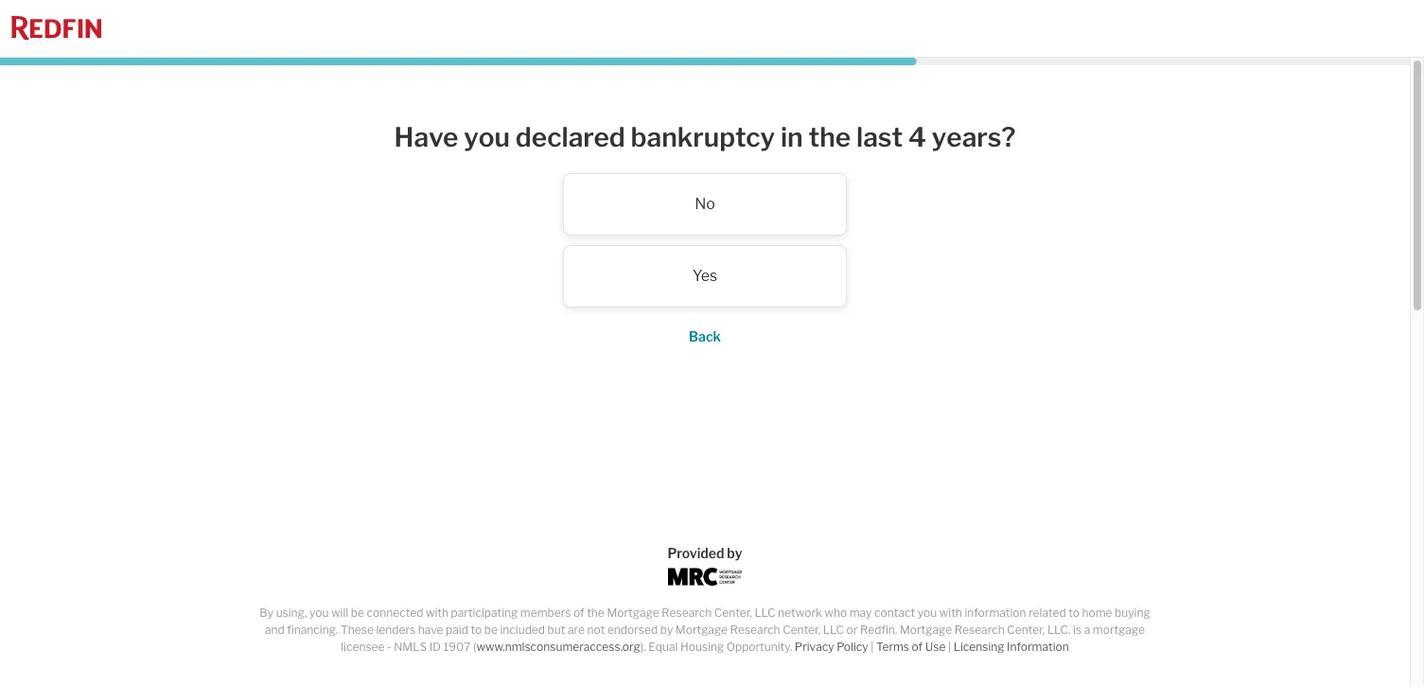Task type: vqa. For each thing, say whether or not it's contained in the screenshot.
No Max element on the top right's NO MAX
no



Task type: locate. For each thing, give the bounding box(es) containing it.
last
[[857, 121, 903, 153]]

opportunity.
[[727, 640, 792, 654]]

yes
[[693, 267, 718, 284]]

0 vertical spatial be
[[351, 606, 364, 620]]

mortgage up endorsed
[[607, 606, 659, 620]]

licensing information link
[[954, 640, 1069, 654]]

center, up opportunity.
[[714, 606, 752, 620]]

will
[[331, 606, 348, 620]]

members
[[520, 606, 571, 620]]

0 horizontal spatial by
[[660, 623, 673, 637]]

by up mortgage research center image at bottom
[[727, 545, 743, 561]]

www.nmlsconsumeraccess.org link
[[476, 640, 641, 654]]

1 horizontal spatial mortgage
[[676, 623, 728, 637]]

1 horizontal spatial of
[[912, 640, 923, 654]]

financing.
[[287, 623, 338, 637]]

mortgage
[[1093, 623, 1145, 637]]

mortgage up the housing
[[676, 623, 728, 637]]

of up are
[[574, 606, 585, 620]]

the up not
[[587, 606, 605, 620]]

by using, you will be connected with participating members of the mortgage research center, llc network who may contact you with information related to home buying and financing. these lenders have paid to be included but are not endorsed by mortgage research center, llc or redfin. mortgage research center, llc. is a mortgage licensee - nmls id 1907 (
[[260, 606, 1151, 654]]

1907
[[443, 640, 471, 654]]

1 vertical spatial the
[[587, 606, 605, 620]]

have
[[418, 623, 443, 637]]

research up opportunity.
[[730, 623, 780, 637]]

buying
[[1115, 606, 1151, 620]]

lenders
[[376, 623, 416, 637]]

the right 'in' at the right top of page
[[809, 121, 851, 153]]

with
[[426, 606, 449, 620], [940, 606, 962, 620]]

1 horizontal spatial |
[[948, 640, 951, 654]]

0 vertical spatial of
[[574, 606, 585, 620]]

terms of use link
[[876, 640, 946, 654]]

id
[[429, 640, 441, 654]]

have you declared bankruptcy in the last 4 years?
[[394, 121, 1016, 153]]

1 horizontal spatial with
[[940, 606, 962, 620]]

1 horizontal spatial to
[[1069, 606, 1080, 620]]

0 vertical spatial the
[[809, 121, 851, 153]]

using,
[[276, 606, 307, 620]]

1 vertical spatial llc
[[823, 623, 844, 637]]

1 vertical spatial of
[[912, 640, 923, 654]]

mortgage research center image
[[668, 568, 742, 586]]

the
[[809, 121, 851, 153], [587, 606, 605, 620]]

www.nmlsconsumeraccess.org ). equal housing opportunity. privacy policy | terms of use | licensing information
[[476, 640, 1069, 654]]

1 | from the left
[[871, 640, 874, 654]]

of for members
[[574, 606, 585, 620]]

to up (
[[471, 623, 482, 637]]

0 horizontal spatial to
[[471, 623, 482, 637]]

llc up opportunity.
[[755, 606, 776, 620]]

2 | from the left
[[948, 640, 951, 654]]

information
[[965, 606, 1026, 620]]

|
[[871, 640, 874, 654], [948, 640, 951, 654]]

terms
[[876, 640, 910, 654]]

0 horizontal spatial |
[[871, 640, 874, 654]]

participating
[[451, 606, 518, 620]]

1 horizontal spatial be
[[484, 623, 498, 637]]

0 horizontal spatial llc
[[755, 606, 776, 620]]

mortgage up 'use'
[[900, 623, 952, 637]]

with up 'use'
[[940, 606, 962, 620]]

llc up privacy policy "link"
[[823, 623, 844, 637]]

by
[[727, 545, 743, 561], [660, 623, 673, 637]]

be down participating
[[484, 623, 498, 637]]

0 horizontal spatial research
[[662, 606, 712, 620]]

research
[[662, 606, 712, 620], [730, 623, 780, 637], [955, 623, 1005, 637]]

1 horizontal spatial the
[[809, 121, 851, 153]]

you right the have
[[464, 121, 510, 153]]

related
[[1029, 606, 1066, 620]]

center, down network at the bottom of the page
[[783, 623, 821, 637]]

research up licensing
[[955, 623, 1005, 637]]

be up 'these'
[[351, 606, 364, 620]]

research up the housing
[[662, 606, 712, 620]]

center, up "information"
[[1007, 623, 1045, 637]]

licensee
[[341, 640, 385, 654]]

0 vertical spatial by
[[727, 545, 743, 561]]

to up is in the right bottom of the page
[[1069, 606, 1080, 620]]

1 vertical spatial by
[[660, 623, 673, 637]]

you
[[464, 121, 510, 153], [309, 606, 329, 620], [918, 606, 937, 620]]

of for terms
[[912, 640, 923, 654]]

0 vertical spatial llc
[[755, 606, 776, 620]]

you up financing.
[[309, 606, 329, 620]]

0 horizontal spatial of
[[574, 606, 585, 620]]

(
[[473, 640, 476, 654]]

to
[[1069, 606, 1080, 620], [471, 623, 482, 637]]

0 horizontal spatial you
[[309, 606, 329, 620]]

included
[[500, 623, 545, 637]]

1 horizontal spatial llc
[[823, 623, 844, 637]]

contact
[[875, 606, 915, 620]]

-
[[387, 640, 392, 654]]

llc
[[755, 606, 776, 620], [823, 623, 844, 637]]

of
[[574, 606, 585, 620], [912, 640, 923, 654]]

| right 'use'
[[948, 640, 951, 654]]

endorsed
[[608, 623, 658, 637]]

by up equal
[[660, 623, 673, 637]]

llc.
[[1048, 623, 1071, 637]]

1 vertical spatial to
[[471, 623, 482, 637]]

0 horizontal spatial with
[[426, 606, 449, 620]]

| down redfin.
[[871, 640, 874, 654]]

network
[[778, 606, 822, 620]]

back
[[689, 328, 721, 344]]

be
[[351, 606, 364, 620], [484, 623, 498, 637]]

center,
[[714, 606, 752, 620], [783, 623, 821, 637], [1007, 623, 1045, 637]]

but
[[548, 623, 565, 637]]

of inside by using, you will be connected with participating members of the mortgage research center, llc network who may contact you with information related to home buying and financing. these lenders have paid to be included but are not endorsed by mortgage research center, llc or redfin. mortgage research center, llc. is a mortgage licensee - nmls id 1907 (
[[574, 606, 585, 620]]

nmls
[[394, 640, 427, 654]]

equal
[[649, 640, 678, 654]]

with up have
[[426, 606, 449, 620]]

provided by
[[668, 545, 743, 561]]

you right contact
[[918, 606, 937, 620]]

0 vertical spatial to
[[1069, 606, 1080, 620]]

mortgage
[[607, 606, 659, 620], [676, 623, 728, 637], [900, 623, 952, 637]]

who
[[825, 606, 847, 620]]

and
[[265, 623, 285, 637]]

0 horizontal spatial the
[[587, 606, 605, 620]]

in
[[781, 121, 803, 153]]

of left 'use'
[[912, 640, 923, 654]]

1 vertical spatial be
[[484, 623, 498, 637]]

0 horizontal spatial mortgage
[[607, 606, 659, 620]]

declared
[[516, 121, 625, 153]]



Task type: describe. For each thing, give the bounding box(es) containing it.
privacy
[[795, 640, 834, 654]]

are
[[568, 623, 585, 637]]

0 horizontal spatial be
[[351, 606, 364, 620]]

2 horizontal spatial center,
[[1007, 623, 1045, 637]]

not
[[587, 623, 605, 637]]

information
[[1007, 640, 1069, 654]]

provided
[[668, 545, 724, 561]]

bankruptcy
[[631, 121, 775, 153]]

use
[[925, 640, 946, 654]]

1 horizontal spatial center,
[[783, 623, 821, 637]]

may
[[850, 606, 872, 620]]

paid
[[446, 623, 468, 637]]

2 horizontal spatial you
[[918, 606, 937, 620]]

1 with from the left
[[426, 606, 449, 620]]

these
[[341, 623, 374, 637]]

1 horizontal spatial by
[[727, 545, 743, 561]]

back button
[[689, 328, 721, 344]]

connected
[[367, 606, 423, 620]]

2 horizontal spatial mortgage
[[900, 623, 952, 637]]

licensing
[[954, 640, 1005, 654]]

1 horizontal spatial you
[[464, 121, 510, 153]]

the inside by using, you will be connected with participating members of the mortgage research center, llc network who may contact you with information related to home buying and financing. these lenders have paid to be included but are not endorsed by mortgage research center, llc or redfin. mortgage research center, llc. is a mortgage licensee - nmls id 1907 (
[[587, 606, 605, 620]]

have you declared bankruptcy in the last 4 years? option group
[[327, 173, 1084, 307]]

by inside by using, you will be connected with participating members of the mortgage research center, llc network who may contact you with information related to home buying and financing. these lenders have paid to be included but are not endorsed by mortgage research center, llc or redfin. mortgage research center, llc. is a mortgage licensee - nmls id 1907 (
[[660, 623, 673, 637]]

policy
[[837, 640, 869, 654]]

4 years?
[[909, 121, 1016, 153]]

have
[[394, 121, 458, 153]]

redfin.
[[860, 623, 898, 637]]

privacy policy link
[[795, 640, 869, 654]]

housing
[[681, 640, 724, 654]]

or
[[847, 623, 858, 637]]

1 horizontal spatial research
[[730, 623, 780, 637]]

no
[[695, 195, 715, 213]]

).
[[641, 640, 646, 654]]

home
[[1082, 606, 1113, 620]]

2 with from the left
[[940, 606, 962, 620]]

www.nmlsconsumeraccess.org
[[476, 640, 641, 654]]

a
[[1084, 623, 1091, 637]]

by
[[260, 606, 274, 620]]

is
[[1073, 623, 1082, 637]]

2 horizontal spatial research
[[955, 623, 1005, 637]]

0 horizontal spatial center,
[[714, 606, 752, 620]]



